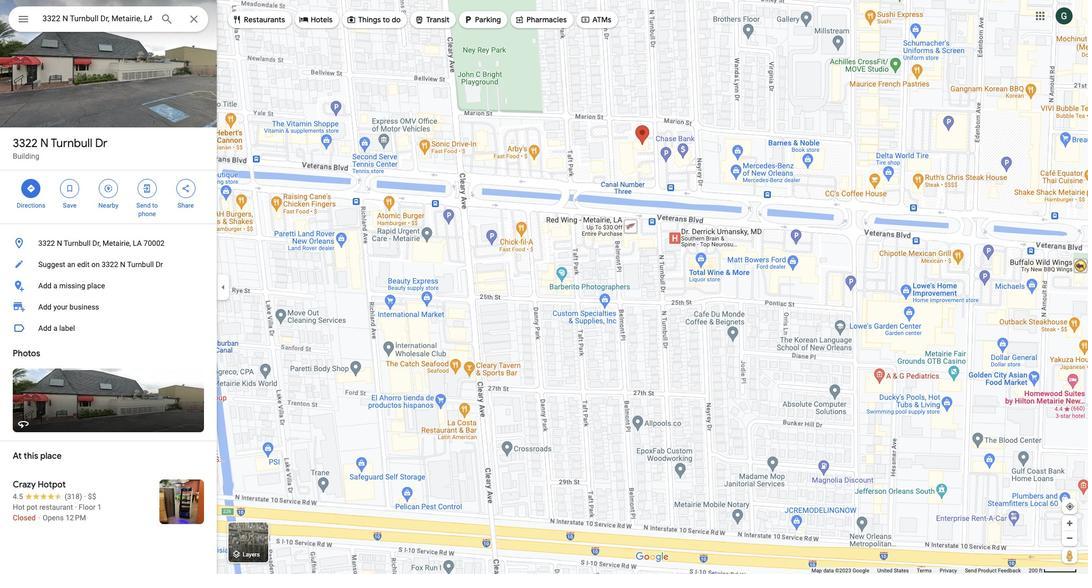 Task type: describe. For each thing, give the bounding box(es) containing it.
footer inside google maps element
[[812, 568, 1029, 575]]

 hotels
[[299, 14, 333, 26]]

200 ft button
[[1029, 568, 1078, 574]]


[[347, 14, 356, 26]]

3322 n turnbull dr, metairie, la 70002
[[38, 239, 165, 248]]


[[232, 14, 242, 26]]

restaurants
[[244, 15, 285, 24]]

3322 for dr
[[13, 136, 38, 151]]

pot
[[27, 503, 37, 512]]


[[581, 14, 591, 26]]

business
[[70, 303, 99, 312]]

add for add a label
[[38, 324, 52, 333]]

building
[[13, 152, 39, 161]]

map
[[812, 568, 823, 574]]

3322 N Turnbull Dr, Metairie, LA 70002 field
[[9, 6, 208, 32]]

a for label
[[53, 324, 57, 333]]

hotpot
[[38, 480, 66, 491]]

place inside button
[[87, 282, 105, 290]]

terms
[[917, 568, 932, 574]]

label
[[59, 324, 75, 333]]

turnbull for dr,
[[64, 239, 91, 248]]

suggest an edit on 3322 n turnbull dr
[[38, 260, 163, 269]]

add a missing place button
[[0, 275, 217, 297]]

google account: greg robinson  
(robinsongreg175@gmail.com) image
[[1056, 7, 1073, 24]]

⋅
[[37, 514, 41, 523]]

n for dr,
[[57, 239, 62, 248]]

parking
[[475, 15, 501, 24]]

200 ft
[[1029, 568, 1043, 574]]


[[464, 14, 473, 26]]

a for missing
[[53, 282, 57, 290]]

things
[[358, 15, 381, 24]]

united states
[[878, 568, 909, 574]]

phone
[[138, 211, 156, 218]]


[[26, 183, 36, 195]]

edit
[[77, 260, 90, 269]]

3322 n turnbull dr main content
[[0, 0, 217, 575]]

4.5
[[13, 493, 23, 501]]

at this place
[[13, 451, 62, 462]]

united states button
[[878, 568, 909, 575]]

atms
[[593, 15, 612, 24]]

google maps element
[[0, 0, 1089, 575]]

n for dr
[[40, 136, 49, 151]]

$$
[[88, 493, 96, 501]]


[[17, 12, 30, 27]]

restaurant
[[39, 503, 73, 512]]

collapse side panel image
[[217, 281, 229, 293]]


[[181, 183, 191, 195]]

save
[[63, 202, 77, 209]]

states
[[894, 568, 909, 574]]

 search field
[[9, 6, 208, 34]]

directions
[[17, 202, 45, 209]]


[[104, 183, 113, 195]]

terms button
[[917, 568, 932, 575]]

show street view coverage image
[[1063, 548, 1078, 564]]

send for send to phone
[[136, 202, 151, 209]]

map data ©2023 google
[[812, 568, 870, 574]]

data
[[824, 568, 834, 574]]

200
[[1029, 568, 1038, 574]]

missing
[[59, 282, 85, 290]]

nearby
[[98, 202, 119, 209]]

on
[[91, 260, 100, 269]]

3322 for dr,
[[38, 239, 55, 248]]

product
[[979, 568, 997, 574]]

· inside hot pot restaurant · floor 1 closed ⋅ opens 12 pm
[[75, 503, 77, 512]]


[[142, 183, 152, 195]]

3322 n turnbull dr, metairie, la 70002 button
[[0, 233, 217, 254]]

3322 inside button
[[102, 260, 118, 269]]

 transit
[[415, 14, 450, 26]]

©2023
[[836, 568, 852, 574]]

to inside  things to do
[[383, 15, 390, 24]]

send product feedback
[[965, 568, 1021, 574]]


[[515, 14, 525, 26]]

add a label button
[[0, 318, 217, 339]]

add your business link
[[0, 297, 217, 318]]

turnbull for dr
[[51, 136, 92, 151]]

send for send product feedback
[[965, 568, 977, 574]]

privacy button
[[940, 568, 958, 575]]

dr,
[[92, 239, 101, 248]]

la
[[133, 239, 142, 248]]

actions for 3322 n turnbull dr region
[[0, 171, 217, 224]]

floor
[[79, 503, 96, 512]]

 pharmacies
[[515, 14, 567, 26]]

google
[[853, 568, 870, 574]]



Task type: locate. For each thing, give the bounding box(es) containing it.
footer containing map data ©2023 google
[[812, 568, 1029, 575]]

3322 inside button
[[38, 239, 55, 248]]

place right the this
[[40, 451, 62, 462]]

closed
[[13, 514, 36, 523]]

0 vertical spatial a
[[53, 282, 57, 290]]

turnbull inside button
[[127, 260, 154, 269]]

0 vertical spatial ·
[[84, 493, 86, 501]]

add down the suggest
[[38, 282, 52, 290]]

this
[[24, 451, 38, 462]]

3322 right on
[[102, 260, 118, 269]]

n inside 3322 n turnbull dr building
[[40, 136, 49, 151]]

70002
[[144, 239, 165, 248]]

0 vertical spatial send
[[136, 202, 151, 209]]

1 horizontal spatial place
[[87, 282, 105, 290]]

0 horizontal spatial dr
[[95, 136, 107, 151]]

place down on
[[87, 282, 105, 290]]

ft
[[1040, 568, 1043, 574]]

2 vertical spatial 3322
[[102, 260, 118, 269]]

1 vertical spatial place
[[40, 451, 62, 462]]

1 vertical spatial n
[[57, 239, 62, 248]]

1 vertical spatial ·
[[75, 503, 77, 512]]

none field inside 3322 n turnbull dr, metairie, la 70002 field
[[43, 12, 152, 25]]


[[65, 183, 75, 195]]

to
[[383, 15, 390, 24], [152, 202, 158, 209]]

crazy hotpot
[[13, 480, 66, 491]]

n inside button
[[57, 239, 62, 248]]

·
[[84, 493, 86, 501], [75, 503, 77, 512]]

opens
[[43, 514, 64, 523]]

dr down 70002
[[156, 260, 163, 269]]

1 horizontal spatial ·
[[84, 493, 86, 501]]

1 horizontal spatial 3322
[[38, 239, 55, 248]]

place
[[87, 282, 105, 290], [40, 451, 62, 462]]

3322 inside 3322 n turnbull dr building
[[13, 136, 38, 151]]

3 add from the top
[[38, 324, 52, 333]]

2 horizontal spatial 3322
[[102, 260, 118, 269]]

hot
[[13, 503, 25, 512]]

turnbull inside button
[[64, 239, 91, 248]]

 things to do
[[347, 14, 401, 26]]

show your location image
[[1066, 502, 1075, 512]]

1 add from the top
[[38, 282, 52, 290]]

1 horizontal spatial dr
[[156, 260, 163, 269]]

0 horizontal spatial n
[[40, 136, 49, 151]]

1 vertical spatial add
[[38, 303, 52, 312]]

n inside button
[[120, 260, 125, 269]]

dr
[[95, 136, 107, 151], [156, 260, 163, 269]]

n
[[40, 136, 49, 151], [57, 239, 62, 248], [120, 260, 125, 269]]

1 horizontal spatial send
[[965, 568, 977, 574]]

to inside send to phone
[[152, 202, 158, 209]]

your
[[53, 303, 68, 312]]

a left label
[[53, 324, 57, 333]]

1 a from the top
[[53, 282, 57, 290]]

turnbull
[[51, 136, 92, 151], [64, 239, 91, 248], [127, 260, 154, 269]]

 atms
[[581, 14, 612, 26]]

dr inside button
[[156, 260, 163, 269]]

0 vertical spatial dr
[[95, 136, 107, 151]]

0 horizontal spatial send
[[136, 202, 151, 209]]

· up 12 pm at the bottom left
[[75, 503, 77, 512]]

an
[[67, 260, 75, 269]]

0 vertical spatial n
[[40, 136, 49, 151]]

3322 n turnbull dr building
[[13, 136, 107, 161]]

1
[[97, 503, 102, 512]]

12 pm
[[66, 514, 86, 523]]

metairie,
[[103, 239, 131, 248]]

footer
[[812, 568, 1029, 575]]

1 vertical spatial turnbull
[[64, 239, 91, 248]]

add a missing place
[[38, 282, 105, 290]]

dr inside 3322 n turnbull dr building
[[95, 136, 107, 151]]

1 vertical spatial send
[[965, 568, 977, 574]]

price: moderate image
[[88, 493, 96, 501]]


[[299, 14, 309, 26]]

united
[[878, 568, 893, 574]]

layers
[[243, 552, 260, 559]]

to up phone
[[152, 202, 158, 209]]

2 vertical spatial n
[[120, 260, 125, 269]]

 button
[[9, 6, 38, 34]]

zoom out image
[[1066, 535, 1074, 543]]

suggest
[[38, 260, 65, 269]]

add your business
[[38, 303, 99, 312]]

· left the price: moderate image
[[84, 493, 86, 501]]

2 add from the top
[[38, 303, 52, 312]]

None field
[[43, 12, 152, 25]]

turnbull down la
[[127, 260, 154, 269]]

add left 'your'
[[38, 303, 52, 312]]

add a label
[[38, 324, 75, 333]]

1 vertical spatial dr
[[156, 260, 163, 269]]

privacy
[[940, 568, 958, 574]]

3322 up building on the left of the page
[[13, 136, 38, 151]]

1 vertical spatial 3322
[[38, 239, 55, 248]]

transit
[[427, 15, 450, 24]]

0 horizontal spatial to
[[152, 202, 158, 209]]

3322
[[13, 136, 38, 151], [38, 239, 55, 248], [102, 260, 118, 269]]

send inside button
[[965, 568, 977, 574]]

add
[[38, 282, 52, 290], [38, 303, 52, 312], [38, 324, 52, 333]]

0 horizontal spatial ·
[[75, 503, 77, 512]]

0 horizontal spatial 3322
[[13, 136, 38, 151]]


[[415, 14, 424, 26]]

1 horizontal spatial to
[[383, 15, 390, 24]]

send to phone
[[136, 202, 158, 218]]

share
[[178, 202, 194, 209]]

turnbull left "dr,"
[[64, 239, 91, 248]]

2 a from the top
[[53, 324, 57, 333]]

crazy
[[13, 480, 36, 491]]

suggest an edit on 3322 n turnbull dr button
[[0, 254, 217, 275]]

1 vertical spatial to
[[152, 202, 158, 209]]

· $$
[[84, 493, 96, 501]]

send inside send to phone
[[136, 202, 151, 209]]

1 horizontal spatial n
[[57, 239, 62, 248]]

0 vertical spatial add
[[38, 282, 52, 290]]

1 vertical spatial a
[[53, 324, 57, 333]]

(318)
[[65, 493, 82, 501]]

at
[[13, 451, 22, 462]]

0 vertical spatial 3322
[[13, 136, 38, 151]]

dr up 
[[95, 136, 107, 151]]

add for add a missing place
[[38, 282, 52, 290]]

0 horizontal spatial place
[[40, 451, 62, 462]]

zoom in image
[[1066, 520, 1074, 528]]

0 vertical spatial place
[[87, 282, 105, 290]]

0 vertical spatial turnbull
[[51, 136, 92, 151]]

feedback
[[999, 568, 1021, 574]]

photos
[[13, 349, 40, 359]]

2 vertical spatial add
[[38, 324, 52, 333]]

send product feedback button
[[965, 568, 1021, 575]]

 parking
[[464, 14, 501, 26]]

4.5 stars 318 reviews image
[[13, 492, 82, 502]]

add for add your business
[[38, 303, 52, 312]]

 restaurants
[[232, 14, 285, 26]]

hot pot restaurant · floor 1 closed ⋅ opens 12 pm
[[13, 503, 102, 523]]

2 horizontal spatial n
[[120, 260, 125, 269]]

pharmacies
[[527, 15, 567, 24]]

do
[[392, 15, 401, 24]]

hotels
[[311, 15, 333, 24]]

3322 up the suggest
[[38, 239, 55, 248]]

turnbull inside 3322 n turnbull dr building
[[51, 136, 92, 151]]

2 vertical spatial turnbull
[[127, 260, 154, 269]]

turnbull up 
[[51, 136, 92, 151]]

0 vertical spatial to
[[383, 15, 390, 24]]

send
[[136, 202, 151, 209], [965, 568, 977, 574]]

add left label
[[38, 324, 52, 333]]

send up phone
[[136, 202, 151, 209]]

to left the do
[[383, 15, 390, 24]]

a left missing
[[53, 282, 57, 290]]

send left product
[[965, 568, 977, 574]]



Task type: vqa. For each thing, say whether or not it's contained in the screenshot.


